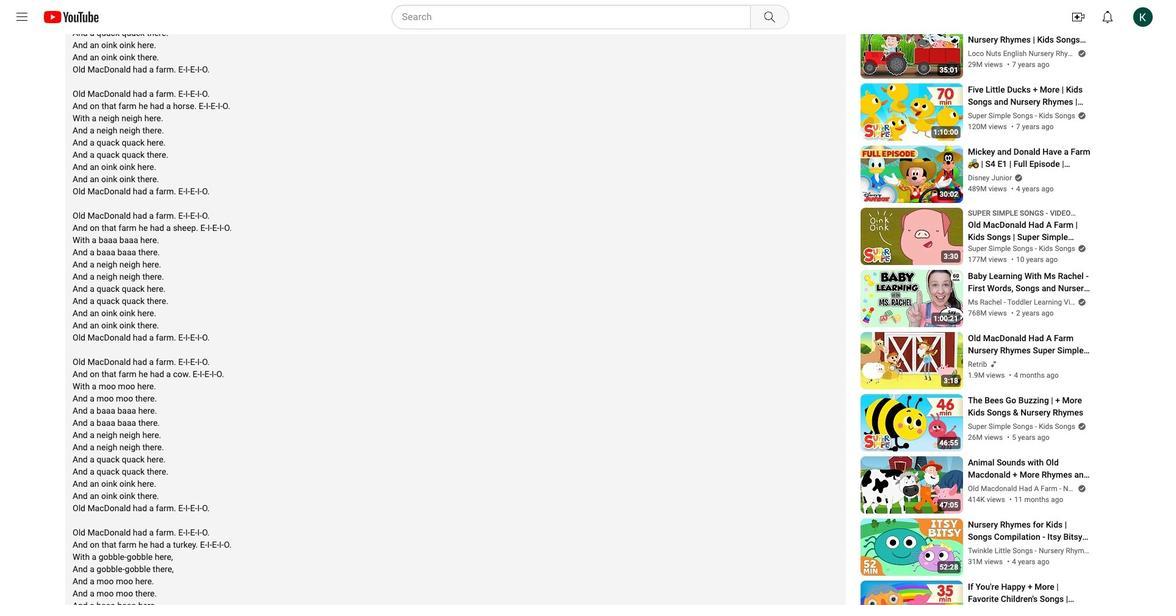 Task type: locate. For each thing, give the bounding box(es) containing it.
nursery rhymes for kids | songs compilation - itsy bitsy spider + more children songs by twinkle little songs - nursery rhymes 31,710,855 views 4 years ago 52 minutes element
[[968, 519, 1091, 544]]

baby learning with ms rachel - first words, songs and nursery rhymes for babies - toddler videos by ms rachel - toddler learning videos 768,938,626 views 2 years ago 1 hour element
[[968, 270, 1091, 295]]

3 verified image from the top
[[1076, 423, 1086, 431]]

verified image down five little ducks + more | kids songs and nursery rhymes | super simple songs by super simple songs - kids songs 120,220,793 views 7 years ago 1 hour, 10 minutes element
[[1076, 111, 1086, 120]]

verified image down the bees go buzzing | + more kids songs & nursery rhymes by super simple songs - kids songs 26,969,738 views 5 years ago 46 minutes element
[[1076, 423, 1086, 431]]

46 minutes, 55 seconds image
[[937, 438, 961, 450]]

2 verified image from the top
[[1076, 298, 1086, 307]]

verified image down old macdonald had a farm | kids songs | super simple songs by super simple songs - kids songs 177,882,544 views 10 years ago 3 minutes, 30 seconds element
[[1076, 244, 1086, 253]]

verified image
[[1076, 49, 1086, 58], [1012, 174, 1023, 182], [1076, 244, 1086, 253]]

3 minutes, 30 seconds image
[[942, 251, 961, 263]]

Search text field
[[402, 9, 748, 25]]

35 minutes, 1 second image
[[937, 64, 961, 76]]

verified image for five little ducks + more | kids songs and nursery rhymes | super simple songs by super simple songs - kids songs 120,220,793 views 7 years ago 1 hour, 10 minutes element
[[1076, 111, 1086, 120]]

1 vertical spatial verified image
[[1012, 174, 1023, 182]]

verified image for the bees go buzzing | + more kids songs & nursery rhymes by super simple songs - kids songs 26,969,738 views 5 years ago 46 minutes element
[[1076, 423, 1086, 431]]

1 verified image from the top
[[1076, 111, 1086, 120]]

verified image down baby learning with ms rachel - first words, songs and nursery rhymes for babies - toddler videos by ms rachel - toddler learning videos 768,938,626 views 2 years ago 1 hour element
[[1076, 298, 1086, 307]]

0 vertical spatial verified image
[[1076, 49, 1086, 58]]

None search field
[[370, 5, 792, 29]]

verified image down 'old macdonald had a farm | nursery rhymes | kids songs for children by loco nuts english nursery rhymes and kids songs 29,713,684 views 7 years ago 35 minutes' element
[[1076, 49, 1086, 58]]

avatar image image
[[1133, 7, 1153, 27]]

verified image down animal sounds with old macdonald + more rhymes and songs for kids by old macdonald had a farm - nursery rhymes for kids 414,644 views 11 months ago 47 minutes element
[[1076, 485, 1086, 493]]

verified image for mickey and donald have a farm 🚜 | s4 e1 | full episode | mickey mouse clubhouse | @disneyjunior by disney junior 489,277,504 views 4 years ago 30 minutes element
[[1012, 174, 1023, 182]]

1 hour, 10 minutes image
[[931, 126, 961, 139]]

mickey and donald have a farm 🚜 | s4 e1 | full episode | mickey mouse clubhouse | @disneyjunior by disney junior 489,277,504 views 4 years ago 30 minutes element
[[968, 146, 1091, 170]]

2 vertical spatial verified image
[[1076, 244, 1086, 253]]

4 verified image from the top
[[1076, 485, 1086, 493]]

1 hour, 21 seconds image
[[931, 313, 961, 325]]

verified image down mickey and donald have a farm 🚜 | s4 e1 | full episode | mickey mouse clubhouse | @disneyjunior by disney junior 489,277,504 views 4 years ago 30 minutes element
[[1012, 174, 1023, 182]]

verified image for 'old macdonald had a farm | nursery rhymes | kids songs for children by loco nuts english nursery rhymes and kids songs 29,713,684 views 7 years ago 35 minutes' element
[[1076, 49, 1086, 58]]

verified image
[[1076, 111, 1086, 120], [1076, 298, 1086, 307], [1076, 423, 1086, 431], [1076, 485, 1086, 493]]



Task type: vqa. For each thing, say whether or not it's contained in the screenshot.
leftmost News
no



Task type: describe. For each thing, give the bounding box(es) containing it.
the bees go buzzing | + more kids songs & nursery rhymes by super simple songs - kids songs 26,969,738 views 5 years ago 46 minutes element
[[968, 395, 1091, 419]]

five little ducks + more | kids songs and nursery rhymes | super simple songs by super simple songs - kids songs 120,220,793 views 7 years ago 1 hour, 10 minutes element
[[968, 84, 1091, 108]]

47 minutes, 5 seconds image
[[937, 500, 961, 512]]

if you're happy + more | favorite children's songs | super simple songs by super simple songs - kids songs 121,165,233 views 9 years ago 35 minutes element
[[968, 582, 1091, 606]]

3 minutes, 18 seconds image
[[942, 375, 961, 388]]

old macdonald had a farm   nursery rhymes   super simple songs by retrib 1,982,939 views 4 months ago 3 minutes, 18 seconds element
[[968, 333, 1091, 357]]

animal sounds with old macdonald + more rhymes and songs for kids by old macdonald had a farm - nursery rhymes for kids 414,644 views 11 months ago 47 minutes element
[[968, 457, 1091, 481]]

official artist channel image
[[987, 360, 998, 369]]

old macdonald had a farm | kids songs | super simple songs by super simple songs - kids songs 177,882,544 views 10 years ago 3 minutes, 30 seconds element
[[968, 219, 1091, 244]]

super simple songs - video collection, volume 2  s1 e1 image
[[968, 208, 1091, 229]]

52 minutes, 28 seconds image
[[937, 562, 961, 574]]

30 minutes, 2 seconds image
[[937, 189, 961, 201]]

verified image for baby learning with ms rachel - first words, songs and nursery rhymes for babies - toddler videos by ms rachel - toddler learning videos 768,938,626 views 2 years ago 1 hour element
[[1076, 298, 1086, 307]]

verified image for animal sounds with old macdonald + more rhymes and songs for kids by old macdonald had a farm - nursery rhymes for kids 414,644 views 11 months ago 47 minutes element
[[1076, 485, 1086, 493]]

old macdonald had a farm | nursery rhymes | kids songs for children by loco nuts english nursery rhymes and kids songs 29,713,684 views 7 years ago 35 minutes element
[[968, 21, 1091, 46]]



